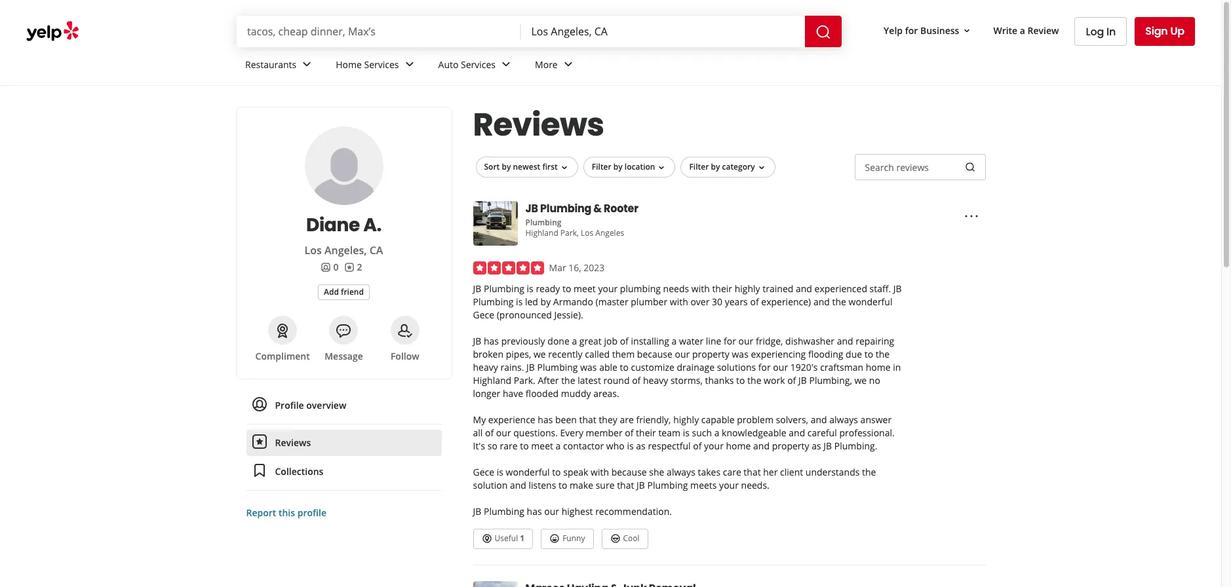Task type: describe. For each thing, give the bounding box(es) containing it.
areas.
[[594, 388, 619, 400]]

solvers,
[[776, 414, 808, 426]]

wonderful inside the jb plumbing is ready to meet your plumbing needs with their highly trained and experienced staff.  jb plumbing is led by armando (master plumber with over 30 years of experience) and the wonderful gece (pronounced jessie).
[[849, 296, 893, 308]]

1 horizontal spatial for
[[759, 361, 771, 374]]

0
[[333, 261, 339, 273]]

our left fridge,
[[739, 335, 754, 348]]

16,
[[569, 262, 581, 274]]

more link
[[525, 47, 587, 85]]

jb inside my experience has been that they are friendly, highly capable problem solvers, and always answer all of our questions. every member of their team is such a knowledgeable and careful professional. it's so rare to meet a contactor who is as respectful of your home and property as jb plumbing.
[[824, 440, 832, 452]]

useful
[[495, 533, 518, 544]]

jb plumbing & rooter region
[[468, 144, 991, 588]]

by for category
[[711, 162, 720, 173]]

careful
[[808, 427, 837, 439]]

gece inside the jb plumbing is ready to meet your plumbing needs with their highly trained and experienced staff.  jb plumbing is led by armando (master plumber with over 30 years of experience) and the wonderful gece (pronounced jessie).
[[473, 309, 494, 321]]

search image
[[816, 24, 831, 40]]

0 vertical spatial we
[[534, 348, 546, 361]]

jb right staff.
[[894, 283, 902, 295]]

is inside gece is wonderful to speak with because she always takes care that her client understands the solution and listens to make sure that jb plumbing meets your needs.
[[497, 466, 504, 479]]

to down them
[[620, 361, 629, 374]]

capable
[[701, 414, 735, 426]]

first
[[543, 162, 558, 173]]

round
[[604, 374, 630, 387]]

experiencing
[[751, 348, 806, 361]]

problem
[[737, 414, 774, 426]]

plumbing up useful
[[484, 506, 525, 518]]

menu containing profile overview
[[246, 393, 442, 491]]

message image
[[336, 323, 352, 339]]

and inside gece is wonderful to speak with because she always takes care that her client understands the solution and listens to make sure that jb plumbing meets your needs.
[[510, 479, 526, 492]]

reviews inside reviews link
[[275, 437, 311, 449]]

longer
[[473, 388, 501, 400]]

home inside my experience has been that they are friendly, highly capable problem solvers, and always answer all of our questions. every member of their team is such a knowledgeable and careful professional. it's so rare to meet a contactor who is as respectful of your home and property as jb plumbing.
[[726, 440, 751, 452]]

filter for filter by location
[[592, 162, 612, 173]]

park,
[[561, 228, 579, 239]]

1920's
[[791, 361, 818, 374]]

always inside my experience has been that they are friendly, highly capable problem solvers, and always answer all of our questions. every member of their team is such a knowledgeable and careful professional. it's so rare to meet a contactor who is as respectful of your home and property as jb plumbing.
[[830, 414, 858, 426]]

services for home services
[[364, 58, 399, 71]]

rare
[[500, 440, 518, 452]]

  text field inside jb plumbing & rooter region
[[855, 154, 986, 180]]

your inside gece is wonderful to speak with because she always takes care that her client understands the solution and listens to make sure that jb plumbing meets your needs.
[[719, 479, 739, 492]]

of inside the jb plumbing is ready to meet your plumbing needs with their highly trained and experienced staff.  jb plumbing is led by armando (master plumber with over 30 years of experience) and the wonderful gece (pronounced jessie).
[[750, 296, 759, 308]]

home services link
[[325, 47, 428, 85]]

friendly,
[[636, 414, 671, 426]]

jb up park.
[[527, 361, 535, 374]]

a.
[[363, 212, 382, 238]]

2023
[[584, 262, 605, 274]]

2 horizontal spatial with
[[692, 283, 710, 295]]

rooter
[[604, 201, 639, 216]]

0 horizontal spatial was
[[580, 361, 597, 374]]

a down capable
[[714, 427, 720, 439]]

she
[[649, 466, 665, 479]]

craftsman
[[820, 361, 864, 374]]

and down knowledgeable
[[753, 440, 770, 452]]

our down water
[[675, 348, 690, 361]]

restaurants link
[[235, 47, 325, 85]]

write a review
[[994, 24, 1059, 36]]

questions.
[[514, 427, 558, 439]]

1 horizontal spatial that
[[617, 479, 634, 492]]

and down experienced
[[814, 296, 830, 308]]

newest
[[513, 162, 540, 173]]

add
[[324, 286, 339, 297]]

profile overview
[[275, 399, 346, 412]]

30
[[712, 296, 723, 308]]

client
[[780, 466, 803, 479]]

because inside gece is wonderful to speak with because she always takes care that her client understands the solution and listens to make sure that jb plumbing meets your needs.
[[612, 466, 647, 479]]

led
[[525, 296, 538, 308]]

staff.
[[870, 283, 891, 295]]

over
[[691, 296, 710, 308]]

my experience has been that they are friendly, highly capable problem solvers, and always answer all of our questions. every member of their team is such a knowledgeable and careful professional. it's so rare to meet a contactor who is as respectful of your home and property as jb plumbing.
[[473, 414, 895, 452]]

to down repairing at the right
[[865, 348, 874, 361]]

los inside diane a. los angeles, ca
[[305, 243, 322, 258]]

been
[[555, 414, 577, 426]]

the up muddy
[[561, 374, 575, 387]]

Near text field
[[531, 24, 795, 39]]

5 star rating image
[[473, 262, 544, 275]]

filter by location button
[[583, 157, 676, 178]]

add friend link
[[318, 285, 370, 300]]

contactor
[[563, 440, 604, 452]]

log
[[1086, 24, 1104, 39]]

broken
[[473, 348, 504, 361]]

auto services
[[438, 58, 496, 71]]

reviews link
[[246, 430, 442, 456]]

follow
[[391, 350, 419, 363]]

sort by newest first
[[484, 162, 558, 173]]

24 chevron down v2 image for home services
[[402, 57, 417, 72]]

report
[[246, 507, 276, 519]]

takes
[[698, 466, 721, 479]]

understands
[[806, 466, 860, 479]]

have
[[503, 388, 523, 400]]

reviews
[[897, 161, 929, 174]]

los inside jb plumbing & rooter plumbing highland park, los angeles
[[581, 228, 594, 239]]

16 useful v2 image
[[482, 533, 492, 544]]

16 cool v2 image
[[610, 533, 621, 544]]

16 chevron down v2 image for sort by newest first
[[559, 162, 570, 173]]

member
[[586, 427, 623, 439]]

jb down 1920's on the right bottom of the page
[[799, 374, 807, 387]]

jb up broken
[[473, 335, 481, 348]]

profile overview menu item
[[246, 393, 442, 425]]

up
[[1171, 24, 1185, 39]]

meet inside the jb plumbing is ready to meet your plumbing needs with their highly trained and experienced staff.  jb plumbing is led by armando (master plumber with over 30 years of experience) and the wonderful gece (pronounced jessie).
[[574, 283, 596, 295]]

and up experience)
[[796, 283, 812, 295]]

it's
[[473, 440, 485, 452]]

is up led at the bottom of the page
[[527, 283, 534, 295]]

has for experience
[[538, 414, 553, 426]]

mar
[[549, 262, 566, 274]]

by inside the jb plumbing is ready to meet your plumbing needs with their highly trained and experienced staff.  jb plumbing is led by armando (master plumber with over 30 years of experience) and the wonderful gece (pronounced jessie).
[[541, 296, 551, 308]]

16 chevron down v2 image for filter by category
[[756, 162, 767, 173]]

thanks
[[705, 374, 734, 387]]

has inside jb has previously done a great job of installing a water line for our fridge, dishwasher and repairing broken pipes, we recently called them because our property was experiencing flooding due to the heavy rains. jb plumbing was able to customize drainage solutions for our 1920's craftsman home in highland park. after the latest round of heavy storms, thanks to the work of jb plumbing, we no longer have flooded muddy areas.
[[484, 335, 499, 348]]

log in link
[[1075, 17, 1127, 46]]

highly inside my experience has been that they are friendly, highly capable problem solvers, and always answer all of our questions. every member of their team is such a knowledgeable and careful professional. it's so rare to meet a contactor who is as respectful of your home and property as jb plumbing.
[[674, 414, 699, 426]]

home
[[336, 58, 362, 71]]

0 vertical spatial heavy
[[473, 361, 498, 374]]

fridge,
[[756, 335, 783, 348]]

24 review v2 image
[[251, 434, 267, 450]]

filters group
[[473, 157, 778, 178]]

2
[[357, 261, 362, 273]]

search image
[[965, 162, 975, 173]]

of down such
[[693, 440, 702, 452]]

compliment
[[255, 350, 310, 363]]

(pronounced
[[497, 309, 552, 321]]

team
[[659, 427, 681, 439]]

her
[[763, 466, 778, 479]]

to up listens
[[552, 466, 561, 479]]

previously
[[501, 335, 545, 348]]

sort by newest first button
[[476, 157, 578, 178]]

a left water
[[672, 335, 677, 348]]

of up them
[[620, 335, 629, 348]]

them
[[612, 348, 635, 361]]

line
[[706, 335, 722, 348]]

experience
[[488, 414, 536, 426]]

auto
[[438, 58, 459, 71]]

a right write
[[1020, 24, 1025, 36]]

jb has previously done a great job of installing a water line for our fridge, dishwasher and repairing broken pipes, we recently called them because our property was experiencing flooding due to the heavy rains. jb plumbing was able to customize drainage solutions for our 1920's craftsman home in highland park. after the latest round of heavy storms, thanks to the work of jb plumbing, we no longer have flooded muddy areas.
[[473, 335, 901, 400]]

answer
[[861, 414, 892, 426]]

home services
[[336, 58, 399, 71]]

none field find
[[247, 24, 510, 39]]

a right done
[[572, 335, 577, 348]]

follow image
[[397, 323, 413, 339]]

ready
[[536, 283, 560, 295]]

care
[[723, 466, 741, 479]]

a down every
[[556, 440, 561, 452]]

yelp
[[884, 24, 903, 36]]

and down solvers,
[[789, 427, 805, 439]]

sign up link
[[1135, 17, 1195, 46]]

1 horizontal spatial with
[[670, 296, 688, 308]]

of right the round
[[632, 374, 641, 387]]

to down solutions at bottom right
[[736, 374, 745, 387]]

of right "work"
[[788, 374, 796, 387]]



Task type: vqa. For each thing, say whether or not it's contained in the screenshot.
9
no



Task type: locate. For each thing, give the bounding box(es) containing it.
property inside my experience has been that they are friendly, highly capable problem solvers, and always answer all of our questions. every member of their team is such a knowledgeable and careful professional. it's so rare to meet a contactor who is as respectful of your home and property as jb plumbing.
[[772, 440, 810, 452]]

report this profile
[[246, 507, 327, 519]]

plumbing.
[[835, 440, 878, 452]]

jb plumbing is ready to meet your plumbing needs with their highly trained and experienced staff.  jb plumbing is led by armando (master plumber with over 30 years of experience) and the wonderful gece (pronounced jessie).
[[473, 283, 902, 321]]

0 horizontal spatial los
[[305, 243, 322, 258]]

highland inside jb plumbing & rooter plumbing highland park, los angeles
[[526, 228, 559, 239]]

with inside gece is wonderful to speak with because she always takes care that her client understands the solution and listens to make sure that jb plumbing meets your needs.
[[591, 466, 609, 479]]

2 gece from the top
[[473, 466, 494, 479]]

1 vertical spatial home
[[726, 440, 751, 452]]

solution
[[473, 479, 508, 492]]

16 chevron down v2 image inside filter by location dropdown button
[[657, 162, 667, 173]]

and inside jb has previously done a great job of installing a water line for our fridge, dishwasher and repairing broken pipes, we recently called them because our property was experiencing flooding due to the heavy rains. jb plumbing was able to customize drainage solutions for our 1920's craftsman home in highland park. after the latest round of heavy storms, thanks to the work of jb plumbing, we no longer have flooded muddy areas.
[[837, 335, 853, 348]]

and left listens
[[510, 479, 526, 492]]

angeles
[[596, 228, 624, 239]]

property
[[692, 348, 730, 361], [772, 440, 810, 452]]

the inside gece is wonderful to speak with because she always takes care that her client understands the solution and listens to make sure that jb plumbing meets your needs.
[[862, 466, 876, 479]]

for inside button
[[905, 24, 918, 36]]

that inside my experience has been that they are friendly, highly capable problem solvers, and always answer all of our questions. every member of their team is such a knowledgeable and careful professional. it's so rare to meet a contactor who is as respectful of your home and property as jb plumbing.
[[579, 414, 597, 426]]

has up broken
[[484, 335, 499, 348]]

due
[[846, 348, 862, 361]]

0 horizontal spatial heavy
[[473, 361, 498, 374]]

0 vertical spatial with
[[692, 283, 710, 295]]

plumbing up park,
[[540, 201, 592, 216]]

to right rare
[[520, 440, 529, 452]]

category
[[722, 162, 755, 173]]

plumbing link
[[526, 217, 562, 228]]

24 chevron down v2 image right more
[[560, 57, 576, 72]]

jb up recommendation.
[[637, 479, 645, 492]]

heavy down broken
[[473, 361, 498, 374]]

by left category
[[711, 162, 720, 173]]

meet inside my experience has been that they are friendly, highly capable problem solvers, and always answer all of our questions. every member of their team is such a knowledgeable and careful professional. it's so rare to meet a contactor who is as respectful of your home and property as jb plumbing.
[[531, 440, 553, 452]]

they
[[599, 414, 618, 426]]

to inside my experience has been that they are friendly, highly capable problem solvers, and always answer all of our questions. every member of their team is such a knowledgeable and careful professional. it's so rare to meet a contactor who is as respectful of your home and property as jb plumbing.
[[520, 440, 529, 452]]

0 vertical spatial that
[[579, 414, 597, 426]]

is right who
[[627, 440, 634, 452]]

rains.
[[501, 361, 524, 374]]

so
[[488, 440, 498, 452]]

funny button
[[541, 529, 594, 549]]

0 vertical spatial always
[[830, 414, 858, 426]]

jb plumbing & rooter link
[[526, 201, 639, 217]]

none field up business categories "element"
[[531, 24, 795, 39]]

1 vertical spatial reviews
[[275, 437, 311, 449]]

your up (master
[[598, 283, 618, 295]]

with up over
[[692, 283, 710, 295]]

0 vertical spatial has
[[484, 335, 499, 348]]

services for auto services
[[461, 58, 496, 71]]

0 vertical spatial gece
[[473, 309, 494, 321]]

1 horizontal spatial highland
[[526, 228, 559, 239]]

to down 'speak'
[[559, 479, 567, 492]]

dishwasher
[[786, 335, 835, 348]]

because inside jb has previously done a great job of installing a water line for our fridge, dishwasher and repairing broken pipes, we recently called them because our property was experiencing flooding due to the heavy rains. jb plumbing was able to customize drainage solutions for our 1920's craftsman home in highland park. after the latest round of heavy storms, thanks to the work of jb plumbing, we no longer have flooded muddy areas.
[[637, 348, 673, 361]]

our up rare
[[496, 427, 511, 439]]

jb plumbing & rooter plumbing highland park, los angeles
[[526, 201, 639, 239]]

write a review link
[[988, 19, 1065, 42]]

collections menu item
[[246, 459, 442, 491]]

your inside my experience has been that they are friendly, highly capable problem solvers, and always answer all of our questions. every member of their team is such a knowledgeable and careful professional. it's so rare to meet a contactor who is as respectful of your home and property as jb plumbing.
[[704, 440, 724, 452]]

2 16 chevron down v2 image from the left
[[657, 162, 667, 173]]

los right park,
[[581, 228, 594, 239]]

installing
[[631, 335, 669, 348]]

highly up such
[[674, 414, 699, 426]]

highland left park,
[[526, 228, 559, 239]]

16 review v2 image
[[344, 262, 354, 273]]

2 vertical spatial with
[[591, 466, 609, 479]]

24 chevron down v2 image
[[299, 57, 315, 72]]

home down knowledgeable
[[726, 440, 751, 452]]

message
[[325, 350, 363, 363]]

None search field
[[237, 16, 845, 47]]

16 funny v2 image
[[550, 533, 560, 544]]

0 vertical spatial highly
[[735, 283, 760, 295]]

and up due
[[837, 335, 853, 348]]

jb inside gece is wonderful to speak with because she always takes care that her client understands the solution and listens to make sure that jb plumbing meets your needs.
[[637, 479, 645, 492]]

1 vertical spatial for
[[724, 335, 736, 348]]

we down previously
[[534, 348, 546, 361]]

that
[[579, 414, 597, 426], [744, 466, 761, 479], [617, 479, 634, 492]]

able
[[599, 361, 618, 374]]

0 horizontal spatial always
[[667, 466, 696, 479]]

0 vertical spatial home
[[866, 361, 891, 374]]

0 vertical spatial for
[[905, 24, 918, 36]]

24 chevron down v2 image inside home services link
[[402, 57, 417, 72]]

0 horizontal spatial meet
[[531, 440, 553, 452]]

0 horizontal spatial reviews
[[275, 437, 311, 449]]

the down repairing at the right
[[876, 348, 890, 361]]

sure
[[596, 479, 615, 492]]

1 24 chevron down v2 image from the left
[[402, 57, 417, 72]]

1 vertical spatial because
[[612, 466, 647, 479]]

2 vertical spatial that
[[617, 479, 634, 492]]

1 vertical spatial los
[[305, 243, 322, 258]]

0 vertical spatial was
[[732, 348, 749, 361]]

plumber
[[631, 296, 668, 308]]

their inside the jb plumbing is ready to meet your plumbing needs with their highly trained and experienced staff.  jb plumbing is led by armando (master plumber with over 30 years of experience) and the wonderful gece (pronounced jessie).
[[712, 283, 732, 295]]

16 chevron down v2 image right location
[[657, 162, 667, 173]]

heavy
[[473, 361, 498, 374], [643, 374, 668, 387]]

1 vertical spatial was
[[580, 361, 597, 374]]

of
[[750, 296, 759, 308], [620, 335, 629, 348], [632, 374, 641, 387], [788, 374, 796, 387], [485, 427, 494, 439], [625, 427, 634, 439], [693, 440, 702, 452]]

has inside my experience has been that they are friendly, highly capable problem solvers, and always answer all of our questions. every member of their team is such a knowledgeable and careful professional. it's so rare to meet a contactor who is as respectful of your home and property as jb plumbing.
[[538, 414, 553, 426]]

1 horizontal spatial none field
[[531, 24, 795, 39]]

are
[[620, 414, 634, 426]]

because up sure
[[612, 466, 647, 479]]

1 none field from the left
[[247, 24, 510, 39]]

reviews element
[[344, 261, 362, 274]]

24 chevron down v2 image right auto services at the top left of the page
[[498, 57, 514, 72]]

jessie).
[[554, 309, 583, 321]]

your down care
[[719, 479, 739, 492]]

done
[[548, 335, 570, 348]]

0 horizontal spatial highly
[[674, 414, 699, 426]]

2 as from the left
[[812, 440, 821, 452]]

0 horizontal spatial services
[[364, 58, 399, 71]]

respectful
[[648, 440, 691, 452]]

is up solution
[[497, 466, 504, 479]]

who
[[606, 440, 625, 452]]

0 vertical spatial meet
[[574, 283, 596, 295]]

highly inside the jb plumbing is ready to meet your plumbing needs with their highly trained and experienced staff.  jb plumbing is led by armando (master plumber with over 30 years of experience) and the wonderful gece (pronounced jessie).
[[735, 283, 760, 295]]

overview
[[306, 399, 346, 412]]

0 horizontal spatial filter
[[592, 162, 612, 173]]

1 vertical spatial meet
[[531, 440, 553, 452]]

24 chevron down v2 image inside 'more' link
[[560, 57, 576, 72]]

business
[[921, 24, 960, 36]]

0 vertical spatial reviews
[[473, 103, 604, 147]]

16 chevron down v2 image right category
[[756, 162, 767, 173]]

1 horizontal spatial home
[[866, 361, 891, 374]]

wonderful down staff.
[[849, 296, 893, 308]]

0 vertical spatial your
[[598, 283, 618, 295]]

16 friends v2 image
[[320, 262, 331, 273]]

was up solutions at bottom right
[[732, 348, 749, 361]]

0 horizontal spatial wonderful
[[506, 466, 550, 479]]

reviews
[[473, 103, 604, 147], [275, 437, 311, 449]]

1 vertical spatial gece
[[473, 466, 494, 479]]

always inside gece is wonderful to speak with because she always takes care that her client understands the solution and listens to make sure that jb plumbing meets your needs.
[[667, 466, 696, 479]]

none field up home services
[[247, 24, 510, 39]]

highland up longer
[[473, 374, 512, 387]]

2 horizontal spatial that
[[744, 466, 761, 479]]

meet down questions.
[[531, 440, 553, 452]]

log in
[[1086, 24, 1116, 39]]

such
[[692, 427, 712, 439]]

0 vertical spatial highland
[[526, 228, 559, 239]]

1 horizontal spatial we
[[855, 374, 867, 387]]

(master
[[596, 296, 629, 308]]

by for newest
[[502, 162, 511, 173]]

ca
[[370, 243, 383, 258]]

every
[[560, 427, 584, 439]]

my
[[473, 414, 486, 426]]

wonderful inside gece is wonderful to speak with because she always takes care that her client understands the solution and listens to make sure that jb plumbing meets your needs.
[[506, 466, 550, 479]]

24 collections v2 image
[[251, 463, 267, 479]]

0 horizontal spatial that
[[579, 414, 597, 426]]

home up no
[[866, 361, 891, 374]]

has
[[484, 335, 499, 348], [538, 414, 553, 426], [527, 506, 542, 518]]

2 filter from the left
[[689, 162, 709, 173]]

1 horizontal spatial reviews
[[473, 103, 604, 147]]

sign
[[1146, 24, 1168, 39]]

park.
[[514, 374, 536, 387]]

highland inside jb has previously done a great job of installing a water line for our fridge, dishwasher and repairing broken pipes, we recently called them because our property was experiencing flooding due to the heavy rains. jb plumbing was able to customize drainage solutions for our 1920's craftsman home in highland park. after the latest round of heavy storms, thanks to the work of jb plumbing, we no longer have flooded muddy areas.
[[473, 374, 512, 387]]

filter by category button
[[681, 157, 775, 178]]

the down 'plumbing.'
[[862, 466, 876, 479]]

compliment image
[[275, 323, 291, 339]]

plumbing down the recently
[[537, 361, 578, 374]]

0 horizontal spatial property
[[692, 348, 730, 361]]

1 horizontal spatial services
[[461, 58, 496, 71]]

because up customize
[[637, 348, 673, 361]]

the left "work"
[[748, 374, 762, 387]]

1 services from the left
[[364, 58, 399, 71]]

jb down 5 star rating image
[[473, 283, 481, 295]]

search
[[865, 161, 894, 174]]

0 horizontal spatial 24 chevron down v2 image
[[402, 57, 417, 72]]

filter left location
[[592, 162, 612, 173]]

jb down careful
[[824, 440, 832, 452]]

always right she
[[667, 466, 696, 479]]

2 vertical spatial has
[[527, 506, 542, 518]]

0 vertical spatial property
[[692, 348, 730, 361]]

with up sure
[[591, 466, 609, 479]]

report this profile link
[[246, 507, 327, 519]]

1 gece from the top
[[473, 309, 494, 321]]

0 horizontal spatial as
[[636, 440, 646, 452]]

0 horizontal spatial we
[[534, 348, 546, 361]]

3 24 chevron down v2 image from the left
[[560, 57, 576, 72]]

16 chevron down v2 image
[[962, 25, 973, 36]]

restaurants
[[245, 58, 297, 71]]

gece inside gece is wonderful to speak with because she always takes care that her client understands the solution and listens to make sure that jb plumbing meets your needs.
[[473, 466, 494, 479]]

1 horizontal spatial property
[[772, 440, 810, 452]]

is left such
[[683, 427, 690, 439]]

2 services from the left
[[461, 58, 496, 71]]

drainage
[[677, 361, 715, 374]]

yelp for business
[[884, 24, 960, 36]]

and up careful
[[811, 414, 827, 426]]

storms,
[[671, 374, 703, 387]]

1 vertical spatial with
[[670, 296, 688, 308]]

mar 16, 2023
[[549, 262, 605, 274]]

1 horizontal spatial their
[[712, 283, 732, 295]]

1 horizontal spatial los
[[581, 228, 594, 239]]

1 vertical spatial always
[[667, 466, 696, 479]]

profile
[[297, 507, 327, 519]]

home inside jb has previously done a great job of installing a water line for our fridge, dishwasher and repairing broken pipes, we recently called them because our property was experiencing flooding due to the heavy rains. jb plumbing was able to customize drainage solutions for our 1920's craftsman home in highland park. after the latest round of heavy storms, thanks to the work of jb plumbing, we no longer have flooded muddy areas.
[[866, 361, 891, 374]]

1 vertical spatial highly
[[674, 414, 699, 426]]

2 horizontal spatial for
[[905, 24, 918, 36]]

0 vertical spatial their
[[712, 283, 732, 295]]

Find text field
[[247, 24, 510, 39]]

write
[[994, 24, 1018, 36]]

1 horizontal spatial meet
[[574, 283, 596, 295]]

16 chevron down v2 image inside sort by newest first popup button
[[559, 162, 570, 173]]

0 horizontal spatial with
[[591, 466, 609, 479]]

1 as from the left
[[636, 440, 646, 452]]

jb inside jb plumbing & rooter plumbing highland park, los angeles
[[526, 201, 538, 216]]

by for location
[[614, 162, 623, 173]]

our
[[739, 335, 754, 348], [675, 348, 690, 361], [773, 361, 788, 374], [496, 427, 511, 439], [544, 506, 559, 518]]

has up questions.
[[538, 414, 553, 426]]

1 vertical spatial has
[[538, 414, 553, 426]]

repairing
[[856, 335, 895, 348]]

is left led at the bottom of the page
[[516, 296, 523, 308]]

3 16 chevron down v2 image from the left
[[756, 162, 767, 173]]

highly
[[735, 283, 760, 295], [674, 414, 699, 426]]

0 horizontal spatial for
[[724, 335, 736, 348]]

property down 'line'
[[692, 348, 730, 361]]

&
[[594, 201, 602, 216]]

filter
[[592, 162, 612, 173], [689, 162, 709, 173]]

None field
[[247, 24, 510, 39], [531, 24, 795, 39]]

professional.
[[840, 427, 895, 439]]

water
[[679, 335, 704, 348]]

your inside the jb plumbing is ready to meet your plumbing needs with their highly trained and experienced staff.  jb plumbing is led by armando (master plumber with over 30 years of experience) and the wonderful gece (pronounced jessie).
[[598, 283, 618, 295]]

los up 16 friends v2 'image'
[[305, 243, 322, 258]]

gece is wonderful to speak with because she always takes care that her client understands the solution and listens to make sure that jb plumbing meets your needs.
[[473, 466, 876, 492]]

plumbing inside jb has previously done a great job of installing a water line for our fridge, dishwasher and repairing broken pipes, we recently called them because our property was experiencing flooding due to the heavy rains. jb plumbing was able to customize drainage solutions for our 1920's craftsman home in highland park. after the latest round of heavy storms, thanks to the work of jb plumbing, we no longer have flooded muddy areas.
[[537, 361, 578, 374]]

for right yelp
[[905, 24, 918, 36]]

16 chevron down v2 image
[[559, 162, 570, 173], [657, 162, 667, 173], [756, 162, 767, 173]]

friends element
[[320, 261, 339, 274]]

0 horizontal spatial home
[[726, 440, 751, 452]]

1 horizontal spatial highly
[[735, 283, 760, 295]]

2 horizontal spatial 24 chevron down v2 image
[[560, 57, 576, 72]]

16 chevron down v2 image right first
[[559, 162, 570, 173]]

16 chevron down v2 image inside filter by category dropdown button
[[756, 162, 767, 173]]

2 vertical spatial for
[[759, 361, 771, 374]]

the down experienced
[[832, 296, 846, 308]]

their down the friendly,
[[636, 427, 656, 439]]

none field near
[[531, 24, 795, 39]]

1 horizontal spatial always
[[830, 414, 858, 426]]

our down experiencing
[[773, 361, 788, 374]]

1 horizontal spatial 16 chevron down v2 image
[[657, 162, 667, 173]]

our inside my experience has been that they are friendly, highly capable problem solvers, and always answer all of our questions. every member of their team is such a knowledgeable and careful professional. it's so rare to meet a contactor who is as respectful of your home and property as jb plumbing.
[[496, 427, 511, 439]]

1 vertical spatial highland
[[473, 374, 512, 387]]

to inside the jb plumbing is ready to meet your plumbing needs with their highly trained and experienced staff.  jb plumbing is led by armando (master plumber with over 30 years of experience) and the wonderful gece (pronounced jessie).
[[563, 283, 571, 295]]

that left they
[[579, 414, 597, 426]]

property up client
[[772, 440, 810, 452]]

your down such
[[704, 440, 724, 452]]

0 horizontal spatial their
[[636, 427, 656, 439]]

plumbing up the mar
[[526, 217, 562, 228]]

1 horizontal spatial wonderful
[[849, 296, 893, 308]]

jb up plumbing link
[[526, 201, 538, 216]]

years
[[725, 296, 748, 308]]

2 horizontal spatial 16 chevron down v2 image
[[756, 162, 767, 173]]

1 16 chevron down v2 image from the left
[[559, 162, 570, 173]]

and
[[796, 283, 812, 295], [814, 296, 830, 308], [837, 335, 853, 348], [811, 414, 827, 426], [789, 427, 805, 439], [753, 440, 770, 452], [510, 479, 526, 492]]

plumbing inside gece is wonderful to speak with because she always takes care that her client understands the solution and listens to make sure that jb plumbing meets your needs.
[[648, 479, 688, 492]]

reviews up collections
[[275, 437, 311, 449]]

plumbing
[[620, 283, 661, 295]]

24 chevron down v2 image
[[402, 57, 417, 72], [498, 57, 514, 72], [560, 57, 576, 72]]

plumbing down she
[[648, 479, 688, 492]]

that up needs. in the bottom of the page
[[744, 466, 761, 479]]

property inside jb has previously done a great job of installing a water line for our fridge, dishwasher and repairing broken pipes, we recently called them because our property was experiencing flooding due to the heavy rains. jb plumbing was able to customize drainage solutions for our 1920's craftsman home in highland park. after the latest round of heavy storms, thanks to the work of jb plumbing, we no longer have flooded muddy areas.
[[692, 348, 730, 361]]

menu
[[246, 393, 442, 491]]

0 vertical spatial wonderful
[[849, 296, 893, 308]]

1 vertical spatial your
[[704, 440, 724, 452]]

latest
[[578, 374, 601, 387]]

1 vertical spatial that
[[744, 466, 761, 479]]

gece up broken
[[473, 309, 494, 321]]

the inside the jb plumbing is ready to meet your plumbing needs with their highly trained and experienced staff.  jb plumbing is led by armando (master plumber with over 30 years of experience) and the wonderful gece (pronounced jessie).
[[832, 296, 846, 308]]

that right sure
[[617, 479, 634, 492]]

home
[[866, 361, 891, 374], [726, 440, 751, 452]]

1 horizontal spatial filter
[[689, 162, 709, 173]]

cool button
[[602, 529, 648, 549]]

1
[[520, 533, 525, 544]]

by left location
[[614, 162, 623, 173]]

0 vertical spatial because
[[637, 348, 673, 361]]

1 horizontal spatial as
[[812, 440, 821, 452]]

called
[[585, 348, 610, 361]]

24 profile v2 image
[[251, 397, 267, 413]]

filter by location
[[592, 162, 655, 173]]

plumbing down 5 star rating image
[[484, 283, 525, 295]]

1 vertical spatial heavy
[[643, 374, 668, 387]]

a
[[1020, 24, 1025, 36], [572, 335, 577, 348], [672, 335, 677, 348], [714, 427, 720, 439], [556, 440, 561, 452]]

by down ready
[[541, 296, 551, 308]]

1 vertical spatial their
[[636, 427, 656, 439]]

diane a. los angeles, ca
[[305, 212, 383, 258]]

0 horizontal spatial highland
[[473, 374, 512, 387]]

0 vertical spatial los
[[581, 228, 594, 239]]

of right all
[[485, 427, 494, 439]]

filter for filter by category
[[689, 162, 709, 173]]

muddy
[[561, 388, 591, 400]]

wonderful up listens
[[506, 466, 550, 479]]

0 horizontal spatial none field
[[247, 24, 510, 39]]

has for plumbing
[[527, 506, 542, 518]]

1 horizontal spatial was
[[732, 348, 749, 361]]

0 horizontal spatial 16 chevron down v2 image
[[559, 162, 570, 173]]

reviews menu item
[[246, 430, 442, 456]]

by inside popup button
[[502, 162, 511, 173]]

1 horizontal spatial heavy
[[643, 374, 668, 387]]

24 chevron down v2 image for auto services
[[498, 57, 514, 72]]

in
[[1107, 24, 1116, 39]]

services right home
[[364, 58, 399, 71]]

24 chevron down v2 image for more
[[560, 57, 576, 72]]

review
[[1028, 24, 1059, 36]]

solutions
[[717, 361, 756, 374]]

their inside my experience has been that they are friendly, highly capable problem solvers, and always answer all of our questions. every member of their team is such a knowledgeable and careful professional. it's so rare to meet a contactor who is as respectful of your home and property as jb plumbing.
[[636, 427, 656, 439]]

always up careful
[[830, 414, 858, 426]]

1 vertical spatial we
[[855, 374, 867, 387]]

filter by category
[[689, 162, 755, 173]]

services right auto
[[461, 58, 496, 71]]

2 vertical spatial your
[[719, 479, 739, 492]]

filter left category
[[689, 162, 709, 173]]

always
[[830, 414, 858, 426], [667, 466, 696, 479]]

business categories element
[[235, 47, 1195, 85]]

2 24 chevron down v2 image from the left
[[498, 57, 514, 72]]

1 vertical spatial wonderful
[[506, 466, 550, 479]]

jb down solution
[[473, 506, 481, 518]]

1 vertical spatial property
[[772, 440, 810, 452]]

24 chevron down v2 image inside auto services link
[[498, 57, 514, 72]]

our left highest at the bottom of page
[[544, 506, 559, 518]]

as right who
[[636, 440, 646, 452]]

2 none field from the left
[[531, 24, 795, 39]]

1 horizontal spatial 24 chevron down v2 image
[[498, 57, 514, 72]]

by right "sort"
[[502, 162, 511, 173]]

16 chevron down v2 image for filter by location
[[657, 162, 667, 173]]

reviews up first
[[473, 103, 604, 147]]

diane
[[306, 212, 360, 238]]

of down are
[[625, 427, 634, 439]]

  text field
[[855, 154, 986, 180]]

plumbing up (pronounced
[[473, 296, 514, 308]]

1 filter from the left
[[592, 162, 612, 173]]

was up latest
[[580, 361, 597, 374]]

meet
[[574, 283, 596, 295], [531, 440, 553, 452]]

heavy down customize
[[643, 374, 668, 387]]

as down careful
[[812, 440, 821, 452]]



